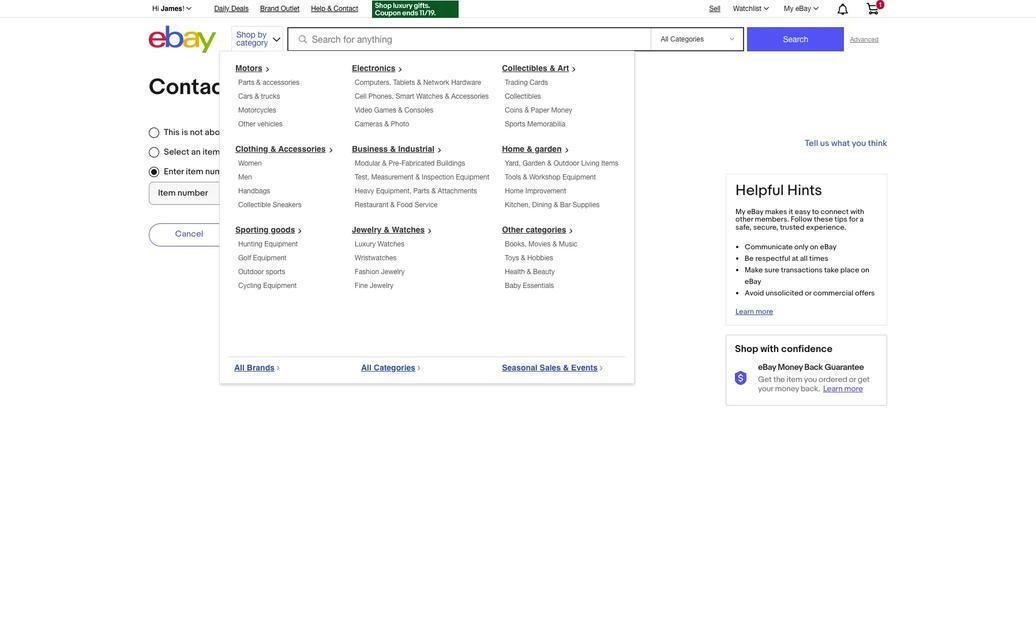 Task type: describe. For each thing, give the bounding box(es) containing it.
0 vertical spatial on
[[810, 242, 819, 252]]

industrial
[[398, 144, 435, 154]]

collectibles & art link
[[502, 63, 581, 73]]

& left food
[[391, 201, 395, 209]]

workshop
[[530, 173, 561, 181]]

all for all brands
[[234, 363, 245, 372]]

yard, garden & outdoor living items tools & workshop equipment home improvement kitchen, dining & bar supplies
[[505, 159, 619, 209]]

outdoor inside hunting equipment golf equipment outdoor sports cycling equipment
[[238, 268, 264, 276]]

brand
[[260, 5, 279, 13]]

other inside parts & accessories cars & trucks motorcycles other vehicles
[[238, 120, 256, 128]]

1 vertical spatial accessories
[[278, 144, 326, 154]]

watches inside "luxury watches wristwatches fashion jewelry fine jewelry"
[[378, 240, 405, 248]]

2 vertical spatial jewelry
[[370, 282, 394, 290]]

& up the garden
[[527, 144, 533, 154]]

money inside 'trading cards collectibles coins & paper money sports memorabilia'
[[551, 106, 573, 114]]

sell link
[[704, 4, 726, 12]]

at
[[792, 254, 799, 263]]

category
[[236, 38, 268, 47]]

tell us what you think link
[[805, 138, 888, 149]]

equipment down hunting equipment link
[[253, 254, 287, 262]]

kitchen, dining & bar supplies link
[[505, 201, 600, 209]]

ebay down make
[[745, 277, 762, 286]]

us
[[821, 138, 830, 149]]

cycling
[[238, 282, 261, 290]]

accessories
[[263, 78, 300, 87]]

my for my ebay makes it easy to connect with other members. follow these tips for a safe, secure, trusted experience.
[[736, 207, 746, 216]]

toys & hobbies link
[[505, 254, 553, 262]]

food
[[397, 201, 413, 209]]

1 horizontal spatial on
[[861, 265, 870, 275]]

all brands link
[[234, 363, 285, 372]]

trucks
[[261, 92, 280, 100]]

business & industrial link
[[352, 144, 447, 154]]

or inside communicate only on ebay be respectful at all times make sure transactions take place on ebay avoid unsolicited or commercial offers
[[805, 289, 812, 298]]

dining
[[532, 201, 552, 209]]

hints
[[788, 182, 823, 200]]

home inside yard, garden & outdoor living items tools & workshop equipment home improvement kitchen, dining & bar supplies
[[505, 187, 524, 195]]

ebay up get
[[758, 362, 777, 373]]

luxury watches wristwatches fashion jewelry fine jewelry
[[355, 240, 405, 290]]

contact inside help & contact link
[[334, 5, 358, 13]]

1
[[879, 1, 883, 8]]

learn for learn more link to the top
[[736, 307, 754, 316]]

motors
[[235, 63, 262, 73]]

account navigation
[[146, 0, 888, 20]]

cameras & photo link
[[355, 120, 409, 128]]

daily deals
[[214, 5, 249, 13]]

motorcycles
[[238, 106, 276, 114]]

collectible sneakers link
[[238, 201, 302, 209]]

or inside get the item you ordered or get your money back.
[[849, 375, 856, 384]]

Search for anything text field
[[289, 28, 649, 50]]

parts & accessories link
[[238, 78, 300, 87]]

help & contact link
[[311, 3, 358, 16]]

& left pre- at the left
[[382, 159, 387, 167]]

james
[[161, 5, 182, 13]]

cards
[[530, 78, 548, 87]]

hunting equipment link
[[238, 240, 298, 248]]

ebay money back guarantee
[[758, 362, 864, 373]]

& up 'cars & trucks' link
[[256, 78, 261, 87]]

& up pre- at the left
[[390, 144, 396, 154]]

men link
[[238, 173, 252, 181]]

advanced
[[850, 36, 879, 43]]

phones,
[[369, 92, 394, 100]]

jewelry & watches link
[[352, 225, 437, 234]]

follow
[[791, 215, 813, 224]]

accessories inside computers, tablets & network hardware cell phones, smart watches & accessories video games & consoles cameras & photo
[[451, 92, 489, 100]]

games
[[374, 106, 396, 114]]

fine jewelry link
[[355, 282, 394, 290]]

commercial
[[814, 289, 854, 298]]

my ebay link
[[778, 2, 824, 16]]

0 vertical spatial learn more link
[[736, 307, 774, 316]]

network
[[423, 78, 450, 87]]

electronics
[[352, 63, 396, 73]]

brand outlet link
[[260, 3, 300, 16]]

more for rightmost learn more link
[[845, 384, 863, 394]]

handbags link
[[238, 187, 270, 195]]

service
[[415, 201, 438, 209]]

ebay inside account navigation
[[796, 5, 812, 13]]

pre-
[[389, 159, 402, 167]]

& left music
[[553, 240, 557, 248]]

more for learn more link to the top
[[756, 307, 774, 316]]

measurement
[[371, 173, 414, 181]]

& right sales
[[563, 363, 569, 372]]

home improvement link
[[505, 187, 566, 195]]

women
[[238, 159, 262, 167]]

categories
[[374, 363, 416, 372]]

get the coupon image
[[372, 1, 459, 18]]

my for my ebay
[[784, 5, 794, 13]]

tablets
[[393, 78, 415, 87]]

all for all categories
[[361, 363, 372, 372]]

with inside my ebay makes it easy to connect with other members. follow these tips for a safe, secure, trusted experience.
[[851, 207, 865, 216]]

item inside get the item you ordered or get your money back.
[[787, 375, 803, 384]]

contact seller blowitoutahere
[[149, 74, 453, 101]]

seasonal
[[502, 363, 538, 372]]

helpful hints
[[736, 182, 823, 200]]

0 horizontal spatial contact
[[149, 74, 232, 101]]

& down the inspection
[[432, 187, 436, 195]]

money
[[775, 384, 799, 394]]

item down the select an item
[[186, 166, 203, 177]]

brands
[[247, 363, 275, 372]]

& down network
[[445, 92, 450, 100]]

select
[[164, 147, 189, 158]]

fabricated
[[402, 159, 435, 167]]

books, movies & music toys & hobbies health & beauty baby essentials
[[505, 240, 578, 290]]

what
[[832, 138, 850, 149]]

equipment inside modular & pre-fabricated buildings test, measurement & inspection equipment heavy equipment, parts & attachments restaurant & food service
[[456, 173, 490, 181]]

sporting
[[235, 225, 269, 234]]

garden
[[535, 144, 562, 154]]

modular & pre-fabricated buildings link
[[355, 159, 465, 167]]

& inside 'trading cards collectibles coins & paper money sports memorabilia'
[[525, 106, 529, 114]]

baby essentials link
[[505, 282, 554, 290]]

not
[[190, 127, 203, 138]]

number
[[205, 166, 236, 177]]

banner containing shop by category
[[146, 0, 888, 384]]

place
[[841, 265, 860, 275]]

& right clothing
[[270, 144, 276, 154]]

1 vertical spatial with
[[761, 343, 779, 355]]

brand outlet
[[260, 5, 300, 13]]

health
[[505, 268, 525, 276]]

cancel
[[175, 228, 203, 239]]

books, movies & music link
[[505, 240, 578, 248]]

luxury
[[355, 240, 376, 248]]

blowitoutahere
[[300, 74, 453, 101]]

outdoor sports link
[[238, 268, 285, 276]]

1 vertical spatial watches
[[392, 225, 425, 234]]

shop for shop by category
[[236, 30, 256, 39]]

trading cards collectibles coins & paper money sports memorabilia
[[505, 78, 573, 128]]

learn more for rightmost learn more link
[[824, 384, 863, 394]]

kitchen,
[[505, 201, 531, 209]]

with details__icon image
[[735, 371, 749, 385]]

hi james !
[[152, 5, 184, 13]]

handbags
[[238, 187, 270, 195]]

0 horizontal spatial an
[[191, 147, 201, 158]]

tips
[[835, 215, 848, 224]]

trusted
[[780, 223, 805, 232]]

get
[[858, 375, 870, 384]]

my ebay makes it easy to connect with other members. follow these tips for a safe, secure, trusted experience.
[[736, 207, 865, 232]]

baby
[[505, 282, 521, 290]]

events
[[571, 363, 598, 372]]

& left photo
[[385, 120, 389, 128]]

outdoor inside yard, garden & outdoor living items tools & workshop equipment home improvement kitchen, dining & bar supplies
[[554, 159, 580, 167]]

trading cards link
[[505, 78, 548, 87]]

take
[[825, 265, 839, 275]]



Task type: vqa. For each thing, say whether or not it's contained in the screenshot.
"Shows" within shows at least the last 4 digits of your bank account number if it's a credit union account, include the last 4 digits of the account number and not the member number
no



Task type: locate. For each thing, give the bounding box(es) containing it.
home down 'tools' at the top
[[505, 187, 524, 195]]

paper
[[531, 106, 550, 114]]

collectibles up trading cards link
[[502, 63, 548, 73]]

video
[[355, 106, 372, 114]]

0 vertical spatial or
[[805, 289, 812, 298]]

collectibles down trading cards link
[[505, 92, 541, 100]]

parts inside modular & pre-fabricated buildings test, measurement & inspection equipment heavy equipment, parts & attachments restaurant & food service
[[414, 187, 430, 195]]

tell
[[805, 138, 819, 149]]

1 horizontal spatial an
[[230, 127, 239, 138]]

2 vertical spatial watches
[[378, 240, 405, 248]]

1 horizontal spatial or
[[849, 375, 856, 384]]

0 horizontal spatial learn more
[[736, 307, 774, 316]]

sell
[[710, 4, 721, 12]]

sports
[[266, 268, 285, 276]]

confidence
[[782, 343, 833, 355]]

other up books,
[[502, 225, 524, 234]]

parts inside parts & accessories cars & trucks motorcycles other vehicles
[[238, 78, 255, 87]]

1 vertical spatial money
[[778, 362, 803, 373]]

with up get
[[761, 343, 779, 355]]

0 horizontal spatial my
[[736, 207, 746, 216]]

an right select
[[191, 147, 201, 158]]

jewelry down wristwatches
[[381, 268, 405, 276]]

0 horizontal spatial you
[[804, 375, 817, 384]]

advanced link
[[845, 28, 885, 51]]

secure,
[[754, 223, 779, 232]]

your
[[758, 384, 774, 394]]

other vehicles link
[[238, 120, 283, 128]]

ebay right watchlist link
[[796, 5, 812, 13]]

watches down network
[[416, 92, 443, 100]]

all
[[801, 254, 808, 263]]

shop for shop with confidence
[[735, 343, 759, 355]]

select an item
[[164, 147, 220, 158]]

you right what
[[852, 138, 867, 149]]

accessories down the vehicles
[[278, 144, 326, 154]]

money up the
[[778, 362, 803, 373]]

help
[[311, 5, 326, 13]]

with right tips on the right top
[[851, 207, 865, 216]]

all left brands
[[234, 363, 245, 372]]

1 horizontal spatial outdoor
[[554, 159, 580, 167]]

clothing & accessories
[[235, 144, 326, 154]]

electronics link
[[352, 63, 408, 73]]

garden
[[523, 159, 546, 167]]

0 vertical spatial more
[[756, 307, 774, 316]]

1 vertical spatial an
[[191, 147, 201, 158]]

shop up the with details__icon
[[735, 343, 759, 355]]

my inside 'my ebay' link
[[784, 5, 794, 13]]

or left get
[[849, 375, 856, 384]]

learn more link down avoid
[[736, 307, 774, 316]]

outlet
[[281, 5, 300, 13]]

other categories link
[[502, 225, 579, 234]]

0 vertical spatial contact
[[334, 5, 358, 13]]

contact right 'help'
[[334, 5, 358, 13]]

tools
[[505, 173, 521, 181]]

0 horizontal spatial all
[[234, 363, 245, 372]]

test,
[[355, 173, 369, 181]]

more down avoid
[[756, 307, 774, 316]]

connect
[[821, 207, 849, 216]]

learn more for learn more link to the top
[[736, 307, 774, 316]]

& down toys & hobbies link
[[527, 268, 531, 276]]

1 horizontal spatial parts
[[414, 187, 430, 195]]

1 vertical spatial or
[[849, 375, 856, 384]]

& up 'tools & workshop equipment' link
[[548, 159, 552, 167]]

watchlist
[[734, 5, 762, 13]]

& up photo
[[398, 106, 403, 114]]

1 vertical spatial jewelry
[[381, 268, 405, 276]]

1 horizontal spatial all
[[361, 363, 372, 372]]

None text field
[[149, 182, 287, 205]]

1 vertical spatial learn more link
[[824, 384, 866, 394]]

accessories down hardware
[[451, 92, 489, 100]]

sporting goods
[[235, 225, 295, 234]]

vehicles
[[258, 120, 283, 128]]

1 vertical spatial contact
[[149, 74, 232, 101]]

1 all from the left
[[234, 363, 245, 372]]

women link
[[238, 159, 262, 167]]

attachments
[[438, 187, 477, 195]]

shop inside the shop by category
[[236, 30, 256, 39]]

1 vertical spatial home
[[505, 187, 524, 195]]

outdoor up cycling
[[238, 268, 264, 276]]

0 vertical spatial home
[[502, 144, 525, 154]]

other down the motorcycles link
[[238, 120, 256, 128]]

jewelry & watches
[[352, 225, 425, 234]]

0 horizontal spatial shop
[[236, 30, 256, 39]]

equipment down continue
[[265, 240, 298, 248]]

all left categories
[[361, 363, 372, 372]]

tell us what you think
[[805, 138, 888, 149]]

my inside my ebay makes it easy to connect with other members. follow these tips for a safe, secure, trusted experience.
[[736, 207, 746, 216]]

transactions
[[781, 265, 823, 275]]

cell
[[355, 92, 367, 100]]

equipment inside yard, garden & outdoor living items tools & workshop equipment home improvement kitchen, dining & bar supplies
[[563, 173, 596, 181]]

1 horizontal spatial my
[[784, 5, 794, 13]]

on
[[810, 242, 819, 252], [861, 265, 870, 275]]

golf equipment link
[[238, 254, 287, 262]]

outdoor up 'tools & workshop equipment' link
[[554, 159, 580, 167]]

1 horizontal spatial shop
[[735, 343, 759, 355]]

daily
[[214, 5, 229, 13]]

None submit
[[748, 27, 845, 51]]

cycling equipment link
[[238, 282, 297, 290]]

consoles
[[405, 106, 434, 114]]

0 horizontal spatial accessories
[[278, 144, 326, 154]]

think
[[868, 138, 888, 149]]

ebay up secure,
[[747, 207, 764, 216]]

0 vertical spatial parts
[[238, 78, 255, 87]]

learn right back.
[[824, 384, 843, 394]]

0 vertical spatial other
[[238, 120, 256, 128]]

& right cars
[[255, 92, 259, 100]]

or right "unsolicited"
[[805, 289, 812, 298]]

fine
[[355, 282, 368, 290]]

daily deals link
[[214, 3, 249, 16]]

supplies
[[573, 201, 600, 209]]

an right about
[[230, 127, 239, 138]]

2 all from the left
[[361, 363, 372, 372]]

watches down jewelry & watches
[[378, 240, 405, 248]]

back.
[[801, 384, 821, 394]]

1 vertical spatial learn
[[824, 384, 843, 394]]

watches inside computers, tablets & network hardware cell phones, smart watches & accessories video games & consoles cameras & photo
[[416, 92, 443, 100]]

& right 'tools' at the top
[[523, 173, 528, 181]]

more down guarantee
[[845, 384, 863, 394]]

1 vertical spatial learn more
[[824, 384, 863, 394]]

other categories
[[502, 225, 566, 234]]

experience.
[[807, 223, 847, 232]]

accessories
[[451, 92, 489, 100], [278, 144, 326, 154]]

0 vertical spatial learn more
[[736, 307, 774, 316]]

restaurant & food service link
[[355, 201, 438, 209]]

parts up cars
[[238, 78, 255, 87]]

coins & paper money link
[[505, 106, 573, 114]]

equipment down living
[[563, 173, 596, 181]]

an
[[230, 127, 239, 138], [191, 147, 201, 158]]

watches down food
[[392, 225, 425, 234]]

learn for rightmost learn more link
[[824, 384, 843, 394]]

unsolicited
[[766, 289, 804, 298]]

1 horizontal spatial other
[[502, 225, 524, 234]]

equipment down the sports
[[263, 282, 297, 290]]

0 horizontal spatial money
[[551, 106, 573, 114]]

& right 'help'
[[328, 5, 332, 13]]

home up yard,
[[502, 144, 525, 154]]

0 horizontal spatial parts
[[238, 78, 255, 87]]

my right watchlist link
[[784, 5, 794, 13]]

0 vertical spatial an
[[230, 127, 239, 138]]

yard,
[[505, 159, 521, 167]]

collectibles
[[502, 63, 548, 73], [505, 92, 541, 100]]

banner
[[146, 0, 888, 384]]

parts down test, measurement & inspection equipment link
[[414, 187, 430, 195]]

0 vertical spatial accessories
[[451, 92, 489, 100]]

toys
[[505, 254, 519, 262]]

0 vertical spatial with
[[851, 207, 865, 216]]

1 horizontal spatial contact
[[334, 5, 358, 13]]

0 vertical spatial shop
[[236, 30, 256, 39]]

1 horizontal spatial learn more
[[824, 384, 863, 394]]

my up safe,
[[736, 207, 746, 216]]

0 vertical spatial collectibles
[[502, 63, 548, 73]]

cameras
[[355, 120, 383, 128]]

all brands
[[234, 363, 275, 372]]

other
[[736, 215, 754, 224]]

ordered
[[819, 375, 848, 384]]

offers
[[856, 289, 875, 298]]

1 horizontal spatial you
[[852, 138, 867, 149]]

with
[[851, 207, 865, 216], [761, 343, 779, 355]]

shop
[[236, 30, 256, 39], [735, 343, 759, 355]]

0 vertical spatial watches
[[416, 92, 443, 100]]

on up times
[[810, 242, 819, 252]]

1 vertical spatial parts
[[414, 187, 430, 195]]

1 vertical spatial more
[[845, 384, 863, 394]]

item down "this is not about an item"
[[203, 147, 220, 158]]

0 horizontal spatial other
[[238, 120, 256, 128]]

0 horizontal spatial with
[[761, 343, 779, 355]]

1 horizontal spatial accessories
[[451, 92, 489, 100]]

1 horizontal spatial more
[[845, 384, 863, 394]]

0 horizontal spatial outdoor
[[238, 268, 264, 276]]

collectibles link
[[505, 92, 541, 100]]

1 vertical spatial you
[[804, 375, 817, 384]]

1 horizontal spatial learn
[[824, 384, 843, 394]]

0 horizontal spatial more
[[756, 307, 774, 316]]

0 vertical spatial jewelry
[[352, 225, 382, 234]]

jewelry
[[352, 225, 382, 234], [381, 268, 405, 276], [370, 282, 394, 290]]

0 horizontal spatial or
[[805, 289, 812, 298]]

& up "cell phones, smart watches & accessories" link
[[417, 78, 422, 87]]

you down ebay money back guarantee
[[804, 375, 817, 384]]

& down fabricated
[[416, 173, 420, 181]]

memorabilia
[[528, 120, 566, 128]]

0 vertical spatial outdoor
[[554, 159, 580, 167]]

money
[[551, 106, 573, 114], [778, 362, 803, 373]]

0 horizontal spatial on
[[810, 242, 819, 252]]

helpful
[[736, 182, 784, 200]]

buildings
[[437, 159, 465, 167]]

jewelry up "luxury"
[[352, 225, 382, 234]]

1 vertical spatial outdoor
[[238, 268, 264, 276]]

& up luxury watches link
[[384, 225, 390, 234]]

ebay up times
[[820, 242, 837, 252]]

shop left by
[[236, 30, 256, 39]]

collectibles inside 'trading cards collectibles coins & paper money sports memorabilia'
[[505, 92, 541, 100]]

item right the
[[787, 375, 803, 384]]

you inside get the item you ordered or get your money back.
[[804, 375, 817, 384]]

0 horizontal spatial learn more link
[[736, 307, 774, 316]]

0 vertical spatial my
[[784, 5, 794, 13]]

1 vertical spatial collectibles
[[505, 92, 541, 100]]

equipment
[[456, 173, 490, 181], [563, 173, 596, 181], [265, 240, 298, 248], [253, 254, 287, 262], [263, 282, 297, 290]]

& right toys
[[521, 254, 526, 262]]

only
[[795, 242, 809, 252]]

equipment up 'attachments'
[[456, 173, 490, 181]]

art
[[558, 63, 569, 73]]

1 vertical spatial shop
[[735, 343, 759, 355]]

& left bar
[[554, 201, 558, 209]]

0 vertical spatial learn
[[736, 307, 754, 316]]

fashion jewelry link
[[355, 268, 405, 276]]

contact
[[334, 5, 358, 13], [149, 74, 232, 101]]

you for ordered
[[804, 375, 817, 384]]

learn down avoid
[[736, 307, 754, 316]]

1 vertical spatial on
[[861, 265, 870, 275]]

times
[[810, 254, 829, 263]]

learn more down avoid
[[736, 307, 774, 316]]

ebay inside my ebay makes it easy to connect with other members. follow these tips for a safe, secure, trusted experience.
[[747, 207, 764, 216]]

get the item you ordered or get your money back.
[[758, 375, 870, 394]]

living
[[581, 159, 600, 167]]

contact up is on the top of page
[[149, 74, 232, 101]]

computers, tablets & network hardware cell phones, smart watches & accessories video games & consoles cameras & photo
[[355, 78, 489, 128]]

0 vertical spatial money
[[551, 106, 573, 114]]

& left art
[[550, 63, 556, 73]]

1 vertical spatial my
[[736, 207, 746, 216]]

1 horizontal spatial with
[[851, 207, 865, 216]]

collectibles & art
[[502, 63, 569, 73]]

& inside help & contact link
[[328, 5, 332, 13]]

my ebay
[[784, 5, 812, 13]]

you for think
[[852, 138, 867, 149]]

all
[[234, 363, 245, 372], [361, 363, 372, 372]]

shop by category
[[236, 30, 268, 47]]

0 horizontal spatial learn
[[736, 307, 754, 316]]

0 vertical spatial you
[[852, 138, 867, 149]]

help & contact
[[311, 5, 358, 13]]

sneakers
[[273, 201, 302, 209]]

1 vertical spatial other
[[502, 225, 524, 234]]

is
[[182, 127, 188, 138]]

1 horizontal spatial money
[[778, 362, 803, 373]]

item up clothing
[[241, 127, 259, 138]]

learn more link down guarantee
[[824, 384, 866, 394]]

money up memorabilia
[[551, 106, 573, 114]]

sports
[[505, 120, 526, 128]]

& right coins
[[525, 106, 529, 114]]

jewelry down the fashion jewelry link
[[370, 282, 394, 290]]

seller
[[237, 74, 295, 101]]

learn
[[736, 307, 754, 316], [824, 384, 843, 394]]

learn more down guarantee
[[824, 384, 863, 394]]

on right place
[[861, 265, 870, 275]]

1 horizontal spatial learn more link
[[824, 384, 866, 394]]



